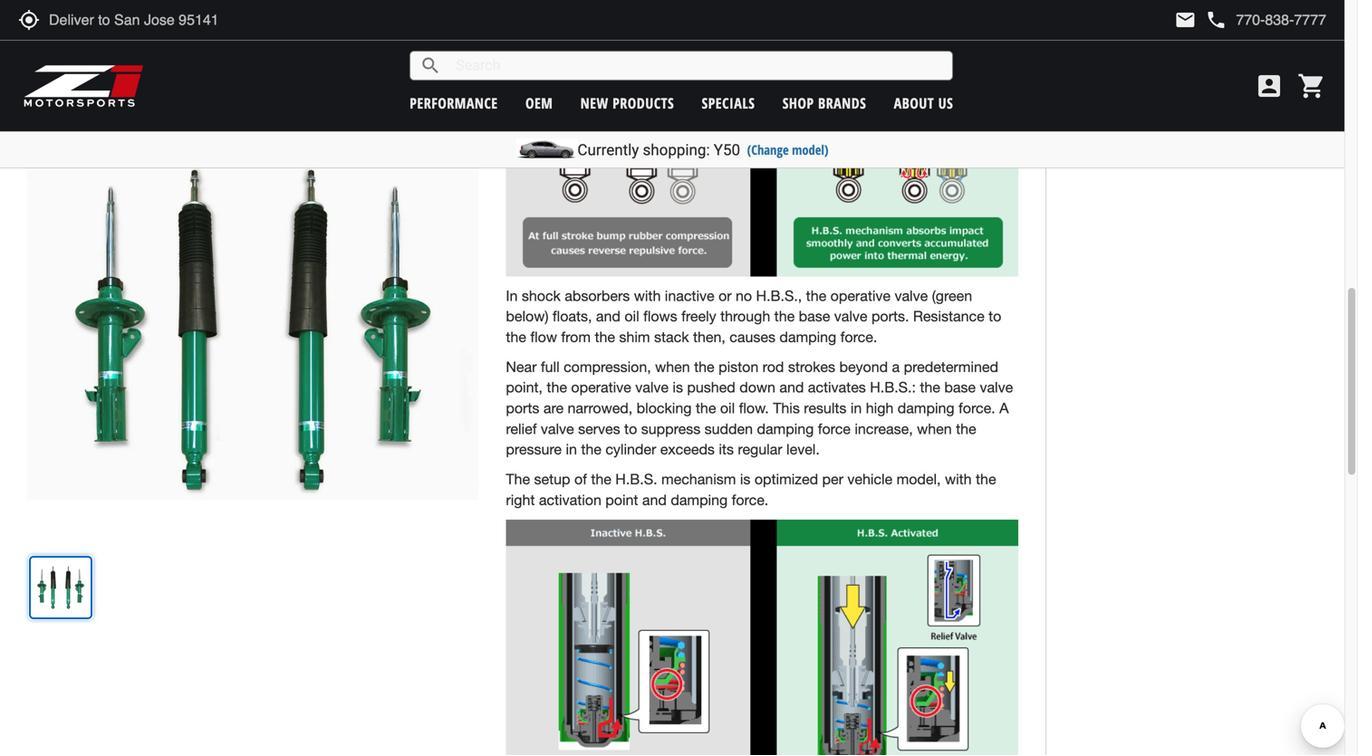 Task type: describe. For each thing, give the bounding box(es) containing it.
shop brands link
[[783, 93, 867, 113]]

(change
[[747, 141, 789, 159]]

exceeds
[[660, 442, 715, 458]]

oem link
[[526, 93, 553, 113]]

y50
[[714, 141, 741, 159]]

beyond
[[840, 359, 888, 375]]

valve up blocking
[[636, 379, 669, 396]]

per
[[822, 471, 844, 488]]

oil inside in shock absorbers with inactive or no h.b.s., the operative valve (green below) floats, and oil flows freely through the base valve ports. resistance to the flow from the shim stack then, causes damping force.
[[625, 308, 639, 325]]

new
[[581, 93, 609, 113]]

damping inside in shock absorbers with inactive or no h.b.s., the operative valve (green below) floats, and oil flows freely through the base valve ports. resistance to the flow from the shim stack then, causes damping force.
[[780, 329, 837, 346]]

causes
[[730, 329, 776, 346]]

relief
[[506, 421, 537, 438]]

mechanism
[[662, 471, 736, 488]]

below)
[[506, 308, 549, 325]]

in shock absorbers with inactive or no h.b.s., the operative valve (green below) floats, and oil flows freely through the base valve ports. resistance to the flow from the shim stack then, causes damping force.
[[506, 288, 1002, 346]]

valve up force. a
[[980, 379, 1013, 396]]

h.b.s.
[[616, 471, 658, 488]]

regular
[[738, 442, 783, 458]]

a
[[892, 359, 900, 375]]

mail link
[[1175, 9, 1197, 31]]

the up pushed
[[694, 359, 715, 375]]

full
[[541, 359, 560, 375]]

the setup of the h.b.s. mechanism is optimized per vehicle model, with the right activation point and damping force.
[[506, 471, 997, 509]]

us
[[939, 93, 954, 113]]

account_box
[[1255, 72, 1284, 101]]

shop brands
[[783, 93, 867, 113]]

account_box link
[[1251, 72, 1289, 101]]

new products
[[581, 93, 674, 113]]

near full compression, when the piston rod strokes beyond a predetermined point, the operative valve is pushed down and activates h.b.s.: the base valve ports are narrowed, blocking the oil flow. this results in high damping force. a relief valve serves to suppress sudden damping force increase, when the pressure in the cylinder exceeds its regular level.
[[506, 359, 1013, 458]]

stack
[[654, 329, 689, 346]]

0 horizontal spatial in
[[566, 442, 577, 458]]

absorbers
[[565, 288, 630, 304]]

h.b.s.:
[[870, 379, 916, 396]]

h.b.s.,
[[756, 288, 802, 304]]

brands
[[818, 93, 867, 113]]

mail phone
[[1175, 9, 1227, 31]]

activates
[[808, 379, 866, 396]]

currently
[[578, 141, 639, 159]]

phone link
[[1206, 9, 1327, 31]]

phone
[[1206, 9, 1227, 31]]

about us link
[[894, 93, 954, 113]]

high
[[866, 400, 894, 417]]

operative inside the near full compression, when the piston rod strokes beyond a predetermined point, the operative valve is pushed down and activates h.b.s.: the base valve ports are narrowed, blocking the oil flow. this results in high damping force. a relief valve serves to suppress sudden damping force increase, when the pressure in the cylinder exceeds its regular level.
[[571, 379, 631, 396]]

results
[[804, 400, 847, 417]]

down
[[740, 379, 776, 396]]

shopping:
[[643, 141, 710, 159]]

and inside the near full compression, when the piston rod strokes beyond a predetermined point, the operative valve is pushed down and activates h.b.s.: the base valve ports are narrowed, blocking the oil flow. this results in high damping force. a relief valve serves to suppress sudden damping force increase, when the pressure in the cylinder exceeds its regular level.
[[780, 379, 804, 396]]

the down pushed
[[696, 400, 716, 417]]

blocking
[[637, 400, 692, 417]]

about
[[894, 93, 935, 113]]

performance
[[410, 93, 498, 113]]

the right from
[[595, 329, 615, 346]]

pushed
[[687, 379, 736, 396]]

(change model) link
[[747, 141, 829, 159]]

rod
[[763, 359, 784, 375]]

the down predetermined
[[920, 379, 941, 396]]

1 vertical spatial when
[[917, 421, 952, 438]]

shop
[[783, 93, 814, 113]]

is inside the setup of the h.b.s. mechanism is optimized per vehicle model, with the right activation point and damping force.
[[740, 471, 751, 488]]

with inside the setup of the h.b.s. mechanism is optimized per vehicle model, with the right activation point and damping force.
[[945, 471, 972, 488]]

valve left ports.
[[834, 308, 868, 325]]

shim
[[619, 329, 650, 346]]

model,
[[897, 471, 941, 488]]

to inside the near full compression, when the piston rod strokes beyond a predetermined point, the operative valve is pushed down and activates h.b.s.: the base valve ports are narrowed, blocking the oil flow. this results in high damping force. a relief valve serves to suppress sudden damping force increase, when the pressure in the cylinder exceeds its regular level.
[[624, 421, 637, 438]]

operative inside in shock absorbers with inactive or no h.b.s., the operative valve (green below) floats, and oil flows freely through the base valve ports. resistance to the flow from the shim stack then, causes damping force.
[[831, 288, 891, 304]]

pressure
[[506, 442, 562, 458]]

shopping_cart
[[1298, 72, 1327, 101]]

1 horizontal spatial in
[[851, 400, 862, 417]]

oem
[[526, 93, 553, 113]]

valve up ports.
[[895, 288, 928, 304]]

its
[[719, 442, 734, 458]]

this
[[773, 400, 800, 417]]

then,
[[693, 329, 726, 346]]

vehicle
[[848, 471, 893, 488]]

flows
[[644, 308, 678, 325]]

z1 motorsports logo image
[[23, 63, 145, 109]]

the down h.b.s.,
[[775, 308, 795, 325]]

mail
[[1175, 9, 1197, 31]]

my_location
[[18, 9, 40, 31]]

increase,
[[855, 421, 913, 438]]

cylinder
[[606, 442, 656, 458]]



Task type: vqa. For each thing, say whether or not it's contained in the screenshot.
G35 Suspension
no



Task type: locate. For each thing, give the bounding box(es) containing it.
the right model,
[[976, 471, 997, 488]]

0 horizontal spatial operative
[[571, 379, 631, 396]]

1 horizontal spatial and
[[642, 492, 667, 509]]

is up blocking
[[673, 379, 683, 396]]

level.
[[787, 442, 820, 458]]

the down force. a
[[956, 421, 977, 438]]

products
[[613, 93, 674, 113]]

no
[[736, 288, 752, 304]]

2 horizontal spatial and
[[780, 379, 804, 396]]

point,
[[506, 379, 543, 396]]

base inside the near full compression, when the piston rod strokes beyond a predetermined point, the operative valve is pushed down and activates h.b.s.: the base valve ports are narrowed, blocking the oil flow. this results in high damping force. a relief valve serves to suppress sudden damping force increase, when the pressure in the cylinder exceeds its regular level.
[[945, 379, 976, 396]]

model)
[[792, 141, 829, 159]]

1 vertical spatial in
[[566, 442, 577, 458]]

0 vertical spatial base
[[799, 308, 830, 325]]

damping down h.b.s.:
[[898, 400, 955, 417]]

to inside in shock absorbers with inactive or no h.b.s., the operative valve (green below) floats, and oil flows freely through the base valve ports. resistance to the flow from the shim stack then, causes damping force.
[[989, 308, 1002, 325]]

1 vertical spatial operative
[[571, 379, 631, 396]]

the
[[506, 471, 530, 488]]

performance link
[[410, 93, 498, 113]]

base
[[799, 308, 830, 325], [945, 379, 976, 396]]

2 vertical spatial and
[[642, 492, 667, 509]]

piston
[[719, 359, 759, 375]]

force. inside in shock absorbers with inactive or no h.b.s., the operative valve (green below) floats, and oil flows freely through the base valve ports. resistance to the flow from the shim stack then, causes damping force.
[[841, 329, 878, 346]]

(green
[[932, 288, 973, 304]]

is inside the near full compression, when the piston rod strokes beyond a predetermined point, the operative valve is pushed down and activates h.b.s.: the base valve ports are narrowed, blocking the oil flow. this results in high damping force. a relief valve serves to suppress sudden damping force increase, when the pressure in the cylinder exceeds its regular level.
[[673, 379, 683, 396]]

1 horizontal spatial to
[[989, 308, 1002, 325]]

damping inside the setup of the h.b.s. mechanism is optimized per vehicle model, with the right activation point and damping force.
[[671, 492, 728, 509]]

through
[[721, 308, 771, 325]]

1 horizontal spatial when
[[917, 421, 952, 438]]

0 horizontal spatial to
[[624, 421, 637, 438]]

1 horizontal spatial oil
[[720, 400, 735, 417]]

ports
[[506, 400, 540, 417]]

force. a
[[959, 400, 1009, 417]]

and down absorbers
[[596, 308, 621, 325]]

Search search field
[[442, 52, 953, 80]]

base inside in shock absorbers with inactive or no h.b.s., the operative valve (green below) floats, and oil flows freely through the base valve ports. resistance to the flow from the shim stack then, causes damping force.
[[799, 308, 830, 325]]

force.
[[841, 329, 878, 346], [732, 492, 769, 509]]

flow.
[[739, 400, 769, 417]]

floats,
[[553, 308, 592, 325]]

0 vertical spatial oil
[[625, 308, 639, 325]]

flow
[[530, 329, 557, 346]]

1 horizontal spatial with
[[945, 471, 972, 488]]

base down h.b.s.,
[[799, 308, 830, 325]]

valve
[[895, 288, 928, 304], [834, 308, 868, 325], [636, 379, 669, 396], [980, 379, 1013, 396], [541, 421, 574, 438]]

and up 'this'
[[780, 379, 804, 396]]

0 horizontal spatial and
[[596, 308, 621, 325]]

operative up ports.
[[831, 288, 891, 304]]

1 vertical spatial to
[[624, 421, 637, 438]]

of
[[575, 471, 587, 488]]

near
[[506, 359, 537, 375]]

damping up strokes
[[780, 329, 837, 346]]

setup
[[534, 471, 571, 488]]

strokes
[[788, 359, 836, 375]]

in up of
[[566, 442, 577, 458]]

specials link
[[702, 93, 755, 113]]

the right of
[[591, 471, 612, 488]]

0 vertical spatial when
[[655, 359, 690, 375]]

1 vertical spatial base
[[945, 379, 976, 396]]

ports.
[[872, 308, 909, 325]]

1 horizontal spatial operative
[[831, 288, 891, 304]]

force. up "beyond"
[[841, 329, 878, 346]]

1 horizontal spatial base
[[945, 379, 976, 396]]

inactive
[[665, 288, 715, 304]]

predetermined
[[904, 359, 999, 375]]

with inside in shock absorbers with inactive or no h.b.s., the operative valve (green below) floats, and oil flows freely through the base valve ports. resistance to the flow from the shim stack then, causes damping force.
[[634, 288, 661, 304]]

oil up sudden
[[720, 400, 735, 417]]

currently shopping: y50 (change model)
[[578, 141, 829, 159]]

damping down 'this'
[[757, 421, 814, 438]]

the
[[806, 288, 827, 304], [775, 308, 795, 325], [506, 329, 526, 346], [595, 329, 615, 346], [694, 359, 715, 375], [547, 379, 567, 396], [920, 379, 941, 396], [696, 400, 716, 417], [956, 421, 977, 438], [581, 442, 602, 458], [591, 471, 612, 488], [976, 471, 997, 488]]

the down below)
[[506, 329, 526, 346]]

when down the stack
[[655, 359, 690, 375]]

is
[[673, 379, 683, 396], [740, 471, 751, 488]]

in
[[851, 400, 862, 417], [566, 442, 577, 458]]

base down predetermined
[[945, 379, 976, 396]]

0 vertical spatial in
[[851, 400, 862, 417]]

0 horizontal spatial with
[[634, 288, 661, 304]]

0 vertical spatial operative
[[831, 288, 891, 304]]

shopping_cart link
[[1293, 72, 1327, 101]]

is down regular
[[740, 471, 751, 488]]

right
[[506, 492, 535, 509]]

0 vertical spatial with
[[634, 288, 661, 304]]

operative
[[831, 288, 891, 304], [571, 379, 631, 396]]

search
[[420, 55, 442, 77]]

serves
[[578, 421, 620, 438]]

0 vertical spatial force.
[[841, 329, 878, 346]]

shock
[[522, 288, 561, 304]]

when right increase,
[[917, 421, 952, 438]]

compression,
[[564, 359, 651, 375]]

operative up narrowed,
[[571, 379, 631, 396]]

the up the are
[[547, 379, 567, 396]]

resistance
[[913, 308, 985, 325]]

and
[[596, 308, 621, 325], [780, 379, 804, 396], [642, 492, 667, 509]]

to up cylinder
[[624, 421, 637, 438]]

force. inside the setup of the h.b.s. mechanism is optimized per vehicle model, with the right activation point and damping force.
[[732, 492, 769, 509]]

and down the h.b.s. on the bottom left
[[642, 492, 667, 509]]

oil inside the near full compression, when the piston rod strokes beyond a predetermined point, the operative valve is pushed down and activates h.b.s.: the base valve ports are narrowed, blocking the oil flow. this results in high damping force. a relief valve serves to suppress sudden damping force increase, when the pressure in the cylinder exceeds its regular level.
[[720, 400, 735, 417]]

0 horizontal spatial is
[[673, 379, 683, 396]]

force
[[818, 421, 851, 438]]

0 horizontal spatial force.
[[732, 492, 769, 509]]

1 vertical spatial force.
[[732, 492, 769, 509]]

1 horizontal spatial force.
[[841, 329, 878, 346]]

1 vertical spatial oil
[[720, 400, 735, 417]]

freely
[[682, 308, 717, 325]]

0 horizontal spatial oil
[[625, 308, 639, 325]]

0 horizontal spatial base
[[799, 308, 830, 325]]

from
[[561, 329, 591, 346]]

activation
[[539, 492, 602, 509]]

new products link
[[581, 93, 674, 113]]

and inside in shock absorbers with inactive or no h.b.s., the operative valve (green below) floats, and oil flows freely through the base valve ports. resistance to the flow from the shim stack then, causes damping force.
[[596, 308, 621, 325]]

in
[[506, 288, 518, 304]]

in left high in the bottom of the page
[[851, 400, 862, 417]]

1 vertical spatial is
[[740, 471, 751, 488]]

optimized
[[755, 471, 818, 488]]

0 horizontal spatial when
[[655, 359, 690, 375]]

to right resistance at the top
[[989, 308, 1002, 325]]

1 vertical spatial with
[[945, 471, 972, 488]]

0 vertical spatial and
[[596, 308, 621, 325]]

0 vertical spatial to
[[989, 308, 1002, 325]]

oil
[[625, 308, 639, 325], [720, 400, 735, 417]]

oil up shim
[[625, 308, 639, 325]]

1 vertical spatial and
[[780, 379, 804, 396]]

the down 'serves'
[[581, 442, 602, 458]]

suppress
[[641, 421, 701, 438]]

specials
[[702, 93, 755, 113]]

valve down the are
[[541, 421, 574, 438]]

or
[[719, 288, 732, 304]]

force. down the optimized
[[732, 492, 769, 509]]

with right model,
[[945, 471, 972, 488]]

with up the flows
[[634, 288, 661, 304]]

when
[[655, 359, 690, 375], [917, 421, 952, 438]]

sudden
[[705, 421, 753, 438]]

damping down mechanism
[[671, 492, 728, 509]]

about us
[[894, 93, 954, 113]]

point
[[606, 492, 638, 509]]

are
[[544, 400, 564, 417]]

narrowed,
[[568, 400, 633, 417]]

1 horizontal spatial is
[[740, 471, 751, 488]]

and inside the setup of the h.b.s. mechanism is optimized per vehicle model, with the right activation point and damping force.
[[642, 492, 667, 509]]

0 vertical spatial is
[[673, 379, 683, 396]]

the right h.b.s.,
[[806, 288, 827, 304]]



